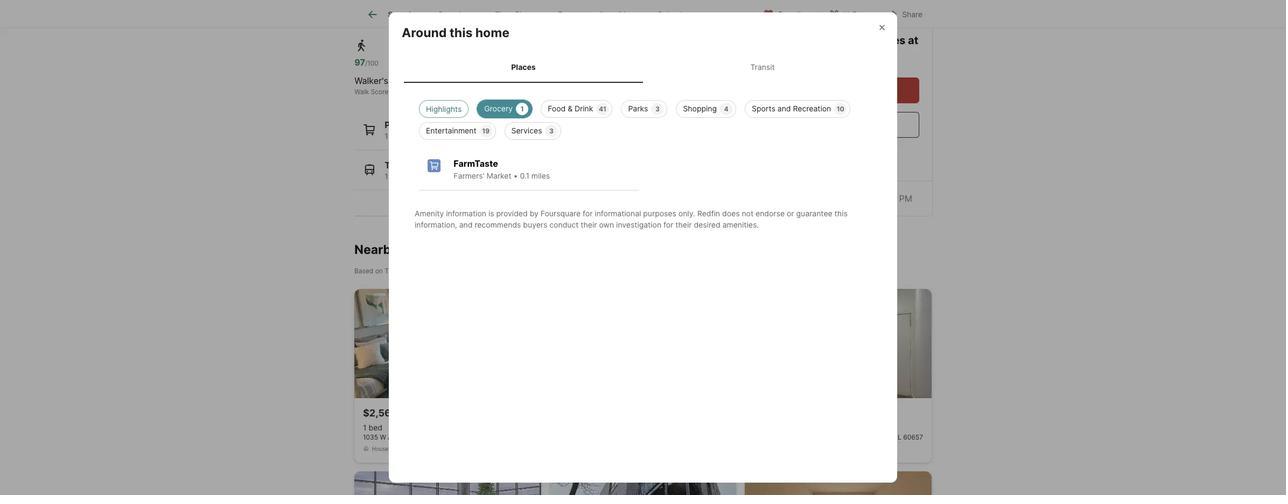 Task type: describe. For each thing, give the bounding box(es) containing it.
transit tab
[[643, 54, 882, 81]]

/100
[[365, 59, 378, 67]]

and down the recommends
[[470, 267, 481, 275]]

by
[[530, 209, 538, 218]]

•
[[514, 171, 518, 180]]

overview
[[437, 10, 471, 19]]

bed
[[369, 423, 382, 432]]

3 for parks
[[655, 105, 660, 113]]

guarantee
[[796, 209, 832, 218]]

bikeable
[[579, 75, 613, 86]]

paradise
[[391, 75, 426, 86]]

around this home element
[[402, 12, 522, 41]]

food & drink
[[548, 104, 593, 113]]

investigation
[[616, 220, 661, 229]]

2 their from the left
[[675, 220, 692, 229]]

x-
[[844, 9, 852, 19]]

the for transportation near the residences at addison and clark
[[440, 13, 457, 24]]

156,
[[451, 172, 466, 181]]

fees
[[558, 10, 575, 19]]

is
[[488, 209, 494, 218]]

home
[[475, 25, 509, 40]]

miles
[[531, 171, 550, 180]]

955
[[754, 433, 765, 441]]

very bikeable
[[558, 75, 613, 86]]

not
[[742, 209, 753, 218]]

$2,568
[[363, 408, 397, 419]]

1035
[[363, 433, 378, 441]]

food
[[548, 104, 566, 113]]

1 il from the left
[[482, 433, 487, 441]]

8,
[[507, 172, 513, 181]]

desired
[[694, 220, 720, 229]]

clark for transportation near the residences at addison and clark
[[575, 13, 597, 24]]

955 w cornelia ave unit cl-955-3a, chicago, il 60657
[[754, 433, 923, 441]]

6:00
[[878, 193, 897, 204]]

tab list containing search
[[354, 0, 706, 27]]

41
[[599, 105, 606, 113]]

grocery
[[484, 104, 513, 113]]

schools tab
[[646, 2, 698, 27]]

transit for transit
[[750, 62, 775, 72]]

x-out button
[[820, 2, 874, 25]]

photo of 1050 w cornelia ave unit 403, chicago, il 60657 image
[[550, 472, 736, 495]]

3 for services
[[549, 127, 554, 135]]

w for 955
[[767, 433, 773, 441]]

sports and recreation
[[752, 104, 831, 113]]

or
[[787, 209, 794, 218]]

very
[[558, 75, 577, 86]]

shopping
[[683, 104, 717, 113]]

transportation near the residences at addison and clark
[[354, 13, 597, 24]]

amenity
[[415, 209, 444, 218]]

19
[[482, 127, 490, 135]]

buyers
[[523, 220, 547, 229]]

sports
[[752, 104, 775, 113]]

places tab
[[404, 54, 643, 81]]

at for based on the residences at addison and clark
[[435, 267, 441, 275]]

1035 w addison st unit 832, chicago, il 60613
[[363, 433, 508, 441]]

amenities tab
[[587, 2, 646, 27]]

3a,
[[855, 433, 866, 441]]

1 horizontal spatial for
[[664, 220, 673, 229]]

cl-
[[830, 433, 841, 441]]

house
[[372, 446, 388, 452]]

1 for 1
[[521, 105, 524, 113]]

unit for cl-
[[815, 433, 828, 441]]

information,
[[415, 220, 457, 229]]

955 w cornelia ave unit cl-955-3a, chicago, il 60657 button
[[745, 289, 932, 463]]

1 for 1 bed
[[363, 423, 367, 432]]

open
[[784, 193, 806, 204]]

own
[[599, 220, 614, 229]]

farmers'
[[454, 171, 484, 180]]

parks
[[485, 131, 505, 141]]

list box inside around this home dialog
[[410, 96, 876, 140]]

informational
[[595, 209, 641, 218]]

addison down rentals
[[443, 267, 468, 275]]

60613
[[489, 433, 508, 441]]

places for places 1 grocery, 38 restaurants, 3 parks
[[385, 120, 413, 130]]

80,
[[515, 172, 527, 181]]

drink
[[575, 104, 593, 113]]

on
[[375, 267, 383, 275]]

grocery,
[[390, 131, 420, 141]]

at inside the residences at addison and clark
[[908, 34, 918, 47]]

excellent
[[459, 75, 496, 86]]

walker's paradise walk score ®
[[354, 75, 426, 96]]

the residences at addison and clark
[[777, 34, 918, 63]]

entertainment
[[426, 126, 476, 135]]

nearby
[[354, 242, 398, 257]]

addison left fees
[[520, 13, 555, 24]]

at for transportation near the residences at addison and clark
[[510, 13, 518, 24]]

around this home
[[402, 25, 509, 40]]

floor
[[495, 10, 513, 19]]

amenity information is provided by foursquare for informational purposes only. redfin does not endorse or guarantee this information, and recommends buyers conduct their own investigation for their desired amenities.
[[415, 209, 848, 229]]

services
[[511, 126, 542, 135]]

redfin
[[697, 209, 720, 218]]

walk
[[354, 88, 369, 96]]

am-
[[861, 193, 878, 204]]

highlights
[[426, 104, 462, 113]]

floor plans
[[495, 10, 534, 19]]

3 inside places 1 grocery, 38 restaurants, 3 parks
[[478, 131, 483, 141]]

schools
[[658, 10, 686, 19]]

0.1
[[520, 171, 529, 180]]

151,
[[419, 172, 432, 181]]

1 bed
[[363, 423, 382, 432]]

based
[[354, 267, 373, 275]]

addison left st
[[388, 433, 413, 441]]

pm
[[899, 193, 912, 204]]

w for 1035
[[380, 433, 386, 441]]



Task type: vqa. For each thing, say whether or not it's contained in the screenshot.
and
yes



Task type: locate. For each thing, give the bounding box(es) containing it.
3 right parks
[[655, 105, 660, 113]]

st
[[415, 433, 421, 441]]

3 left parks
[[478, 131, 483, 141]]

share
[[902, 9, 923, 19]]

open today: 10:00 am-6:00 pm
[[784, 193, 912, 204]]

farmtaste
[[454, 158, 498, 169]]

places for places
[[511, 62, 536, 72]]

places 1 grocery, 38 restaurants, 3 parks
[[385, 120, 505, 141]]

0 vertical spatial residences
[[459, 13, 508, 24]]

1 unit from the left
[[423, 433, 435, 441]]

&
[[568, 104, 573, 113]]

1 vertical spatial 1
[[385, 131, 388, 141]]

2 horizontal spatial the
[[821, 34, 842, 47]]

0 horizontal spatial 3
[[478, 131, 483, 141]]

1 vertical spatial at
[[908, 34, 918, 47]]

photo of 955 w cornelia ave unit cl-955-3a, chicago, il 60657 image
[[745, 289, 932, 398]]

38
[[422, 131, 431, 141]]

2 horizontal spatial residences
[[844, 34, 906, 47]]

10
[[837, 105, 844, 113]]

places up grocery,
[[385, 120, 413, 130]]

and inside the residences at addison and clark
[[823, 50, 843, 63]]

1 horizontal spatial clark
[[575, 13, 597, 24]]

unit for 832,
[[423, 433, 435, 441]]

1 inside list box
[[521, 105, 524, 113]]

1 horizontal spatial 1
[[385, 131, 388, 141]]

residences up home on the left
[[459, 13, 508, 24]]

tab list
[[354, 0, 706, 27], [402, 52, 884, 83]]

amenities.
[[723, 220, 759, 229]]

clark for based on the residences at addison and clark
[[483, 267, 499, 275]]

places up the transit
[[511, 62, 536, 72]]

2 vertical spatial the
[[385, 267, 396, 275]]

4
[[724, 105, 728, 113]]

list box
[[410, 96, 876, 140]]

photo of 1027 w addison st unit 727, chicago, il 60613 image
[[354, 472, 541, 495]]

2 unit from the left
[[815, 433, 828, 441]]

1 vertical spatial clark
[[845, 50, 873, 63]]

cornelia
[[775, 433, 800, 441]]

the up around this home
[[440, 13, 457, 24]]

36,
[[481, 172, 492, 181]]

market
[[487, 171, 511, 180]]

chicago, right 3a,
[[867, 433, 894, 441]]

60657
[[903, 433, 923, 441]]

fees tab
[[546, 2, 587, 27]]

1
[[521, 105, 524, 113], [385, 131, 388, 141], [363, 423, 367, 432]]

0 horizontal spatial residences
[[398, 267, 433, 275]]

1 up the services on the left top of the page
[[521, 105, 524, 113]]

for right foursquare
[[583, 209, 593, 218]]

unit left cl-
[[815, 433, 828, 441]]

832,
[[437, 433, 451, 441]]

and right "plans"
[[557, 13, 573, 24]]

favorite
[[778, 9, 806, 19]]

2 vertical spatial clark
[[483, 267, 499, 275]]

1 their from the left
[[581, 220, 597, 229]]

places inside places 'tab'
[[511, 62, 536, 72]]

walker's
[[354, 75, 388, 86]]

22,
[[468, 172, 479, 181]]

this inside amenity information is provided by foursquare for informational purposes only. redfin does not endorse or guarantee this information, and recommends buyers conduct their own investigation for their desired amenities.
[[835, 209, 848, 218]]

0 vertical spatial this
[[450, 25, 473, 40]]

2 chicago, from the left
[[867, 433, 894, 441]]

0 vertical spatial transit
[[750, 62, 775, 72]]

transit up 135,
[[385, 160, 414, 170]]

based on the residences at addison and clark
[[354, 267, 499, 275]]

2 horizontal spatial at
[[908, 34, 918, 47]]

and right sports
[[778, 104, 791, 113]]

0 horizontal spatial unit
[[423, 433, 435, 441]]

places
[[511, 62, 536, 72], [385, 120, 413, 130]]

unit inside button
[[815, 433, 828, 441]]

parks
[[628, 104, 648, 113]]

148,
[[402, 172, 416, 181]]

endorse
[[756, 209, 785, 218]]

their down only.
[[675, 220, 692, 229]]

0 vertical spatial tab list
[[354, 0, 706, 27]]

2 horizontal spatial 1
[[521, 105, 524, 113]]

the for based on the residences at addison and clark
[[385, 267, 396, 275]]

1 horizontal spatial unit
[[815, 433, 828, 441]]

1 horizontal spatial the
[[440, 13, 457, 24]]

tab list containing places
[[402, 52, 884, 83]]

2 vertical spatial residences
[[398, 267, 433, 275]]

purposes
[[643, 209, 676, 218]]

1 horizontal spatial transit
[[750, 62, 775, 72]]

1 horizontal spatial at
[[510, 13, 518, 24]]

w right the 955
[[767, 433, 773, 441]]

clark down out
[[845, 50, 873, 63]]

0 horizontal spatial 1
[[363, 423, 367, 432]]

1 chicago, from the left
[[453, 433, 480, 441]]

0 horizontal spatial at
[[435, 267, 441, 275]]

x9
[[529, 172, 538, 181]]

il left the 60613
[[482, 433, 487, 441]]

10:00
[[836, 193, 858, 204]]

2 horizontal spatial clark
[[845, 50, 873, 63]]

il inside button
[[896, 433, 901, 441]]

and down information
[[459, 220, 473, 229]]

does
[[722, 209, 740, 218]]

transportation
[[354, 13, 417, 24]]

0 horizontal spatial for
[[583, 209, 593, 218]]

transit inside 'transit 135, 148, 151, 152, 156, 22, 36, 77, 8, 80, x9'
[[385, 160, 414, 170]]

1 horizontal spatial w
[[767, 433, 773, 441]]

the down x-out button on the right top
[[821, 34, 842, 47]]

1 vertical spatial tab list
[[402, 52, 884, 83]]

favorite button
[[754, 2, 816, 25]]

2 w from the left
[[767, 433, 773, 441]]

1 horizontal spatial this
[[835, 209, 848, 218]]

places inside places 1 grocery, 38 restaurants, 3 parks
[[385, 120, 413, 130]]

97
[[354, 57, 365, 68]]

0 horizontal spatial transit
[[385, 160, 414, 170]]

chicago, right 832,
[[453, 433, 480, 441]]

addison inside the residences at addison and clark
[[777, 50, 820, 63]]

and
[[557, 13, 573, 24], [823, 50, 843, 63], [778, 104, 791, 113], [459, 220, 473, 229], [470, 267, 481, 275]]

plans
[[515, 10, 534, 19]]

residences for transportation near the residences at addison and clark
[[459, 13, 508, 24]]

transit for transit 135, 148, 151, 152, 156, 22, 36, 77, 8, 80, x9
[[385, 160, 414, 170]]

97 /100
[[354, 57, 378, 68]]

955-
[[841, 433, 855, 441]]

search link
[[366, 8, 414, 21]]

1 w from the left
[[380, 433, 386, 441]]

photo of 953 w cornelia ave unit cl-953-1b, chicago, il 60657 image
[[745, 472, 932, 495]]

0 vertical spatial for
[[583, 209, 593, 218]]

0 vertical spatial at
[[510, 13, 518, 24]]

their left "own"
[[581, 220, 597, 229]]

amenities
[[599, 10, 634, 19]]

foursquare
[[541, 209, 581, 218]]

residences
[[459, 13, 508, 24], [844, 34, 906, 47], [398, 267, 433, 275]]

1 vertical spatial transit
[[385, 160, 414, 170]]

w up house
[[380, 433, 386, 441]]

clark inside the residences at addison and clark
[[845, 50, 873, 63]]

transit
[[750, 62, 775, 72], [385, 160, 414, 170]]

clark
[[575, 13, 597, 24], [845, 50, 873, 63], [483, 267, 499, 275]]

transit 135, 148, 151, 152, 156, 22, 36, 77, 8, 80, x9
[[385, 160, 538, 181]]

for down purposes on the top right of page
[[664, 220, 673, 229]]

0 vertical spatial the
[[440, 13, 457, 24]]

recommends
[[475, 220, 521, 229]]

and inside list box
[[778, 104, 791, 113]]

0 vertical spatial places
[[511, 62, 536, 72]]

residences for based on the residences at addison and clark
[[398, 267, 433, 275]]

135,
[[385, 172, 399, 181]]

0 horizontal spatial the
[[385, 267, 396, 275]]

nearby rentals
[[354, 242, 443, 257]]

residences down out
[[844, 34, 906, 47]]

0 vertical spatial clark
[[575, 13, 597, 24]]

1 horizontal spatial places
[[511, 62, 536, 72]]

0 horizontal spatial this
[[450, 25, 473, 40]]

1 horizontal spatial their
[[675, 220, 692, 229]]

chicago, inside button
[[867, 433, 894, 441]]

and inside amenity information is provided by foursquare for informational purposes only. redfin does not endorse or guarantee this information, and recommends buyers conduct their own investigation for their desired amenities.
[[459, 220, 473, 229]]

provided
[[496, 209, 528, 218]]

1 vertical spatial the
[[821, 34, 842, 47]]

this
[[450, 25, 473, 40], [835, 209, 848, 218]]

2 il from the left
[[896, 433, 901, 441]]

1 horizontal spatial 3
[[549, 127, 554, 135]]

2 vertical spatial at
[[435, 267, 441, 275]]

1 horizontal spatial residences
[[459, 13, 508, 24]]

1 vertical spatial places
[[385, 120, 413, 130]]

rentals
[[401, 242, 443, 257]]

out
[[852, 9, 865, 19]]

1 inside places 1 grocery, 38 restaurants, 3 parks
[[385, 131, 388, 141]]

152,
[[434, 172, 449, 181]]

around this home dialog
[[389, 12, 897, 483]]

residences inside the residences at addison and clark
[[844, 34, 906, 47]]

for
[[583, 209, 593, 218], [664, 220, 673, 229]]

overview tab
[[426, 2, 483, 27]]

today:
[[808, 193, 833, 204]]

photo of 1035 w addison st unit 832, chicago, il 60613 image
[[354, 289, 541, 398]]

list box containing grocery
[[410, 96, 876, 140]]

tab list inside around this home dialog
[[402, 52, 884, 83]]

unit right st
[[423, 433, 435, 441]]

ave
[[802, 433, 813, 441]]

clark left amenities
[[575, 13, 597, 24]]

restaurants,
[[433, 131, 476, 141]]

0 horizontal spatial their
[[581, 220, 597, 229]]

1 left bed
[[363, 423, 367, 432]]

transit inside tab
[[750, 62, 775, 72]]

around
[[402, 25, 447, 40]]

2 horizontal spatial 3
[[655, 105, 660, 113]]

floor plans tab
[[483, 2, 546, 27]]

residences down rentals
[[398, 267, 433, 275]]

0 horizontal spatial w
[[380, 433, 386, 441]]

the right on
[[385, 267, 396, 275]]

1 horizontal spatial chicago,
[[867, 433, 894, 441]]

w inside '955 w cornelia ave unit cl-955-3a, chicago, il 60657' button
[[767, 433, 773, 441]]

0 horizontal spatial il
[[482, 433, 487, 441]]

2 vertical spatial 1
[[363, 423, 367, 432]]

transit up sports
[[750, 62, 775, 72]]

this down 10:00 in the right of the page
[[835, 209, 848, 218]]

1 horizontal spatial il
[[896, 433, 901, 441]]

1 vertical spatial for
[[664, 220, 673, 229]]

0 horizontal spatial places
[[385, 120, 413, 130]]

il left 60657 at the bottom right of page
[[896, 433, 901, 441]]

only.
[[678, 209, 695, 218]]

1 vertical spatial this
[[835, 209, 848, 218]]

their
[[581, 220, 597, 229], [675, 220, 692, 229]]

1 vertical spatial residences
[[844, 34, 906, 47]]

the inside the residences at addison and clark
[[821, 34, 842, 47]]

search
[[388, 10, 414, 19]]

and down x-out button on the right top
[[823, 50, 843, 63]]

addison down favorite
[[777, 50, 820, 63]]

share button
[[878, 2, 932, 25]]

near
[[419, 13, 438, 24]]

0 vertical spatial 1
[[521, 105, 524, 113]]

3 down food
[[549, 127, 554, 135]]

unit
[[423, 433, 435, 441], [815, 433, 828, 441]]

0 horizontal spatial chicago,
[[453, 433, 480, 441]]

®
[[388, 88, 393, 96]]

this down overview
[[450, 25, 473, 40]]

1 left grocery,
[[385, 131, 388, 141]]

clark down the recommends
[[483, 267, 499, 275]]

0 horizontal spatial clark
[[483, 267, 499, 275]]



